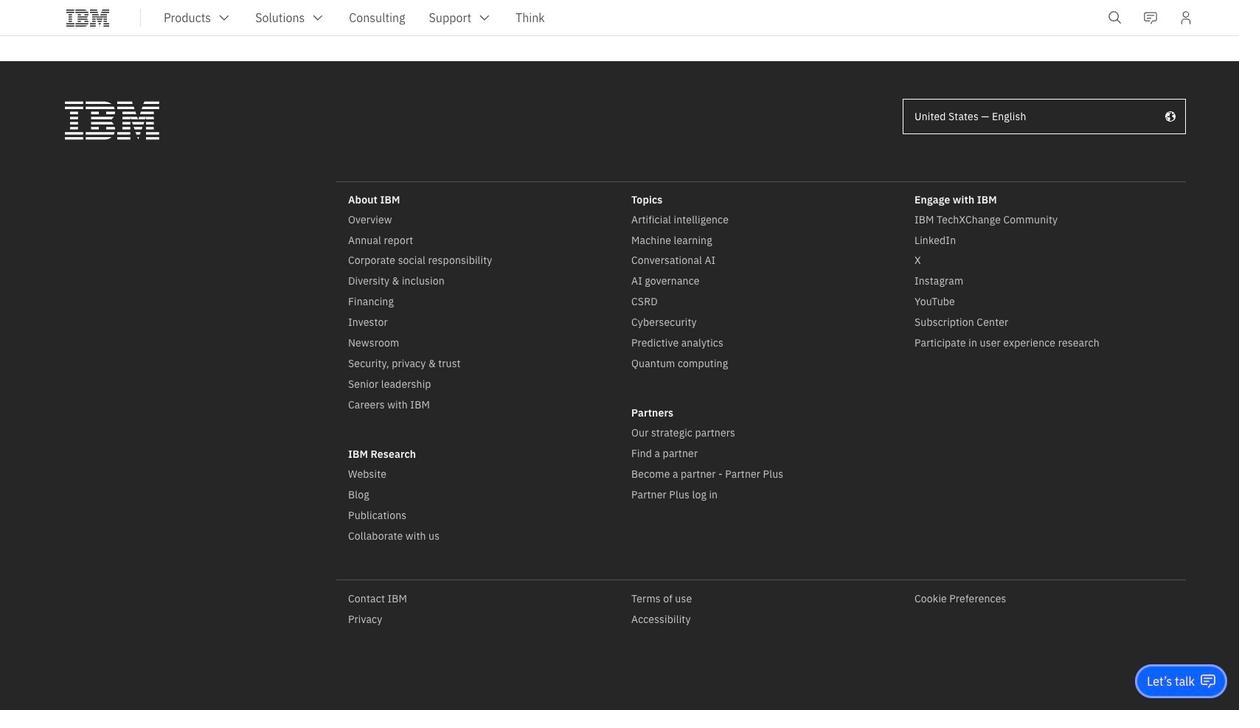 Task type: locate. For each thing, give the bounding box(es) containing it.
let's talk element
[[1148, 674, 1195, 690]]

contact us region
[[1136, 665, 1228, 699]]



